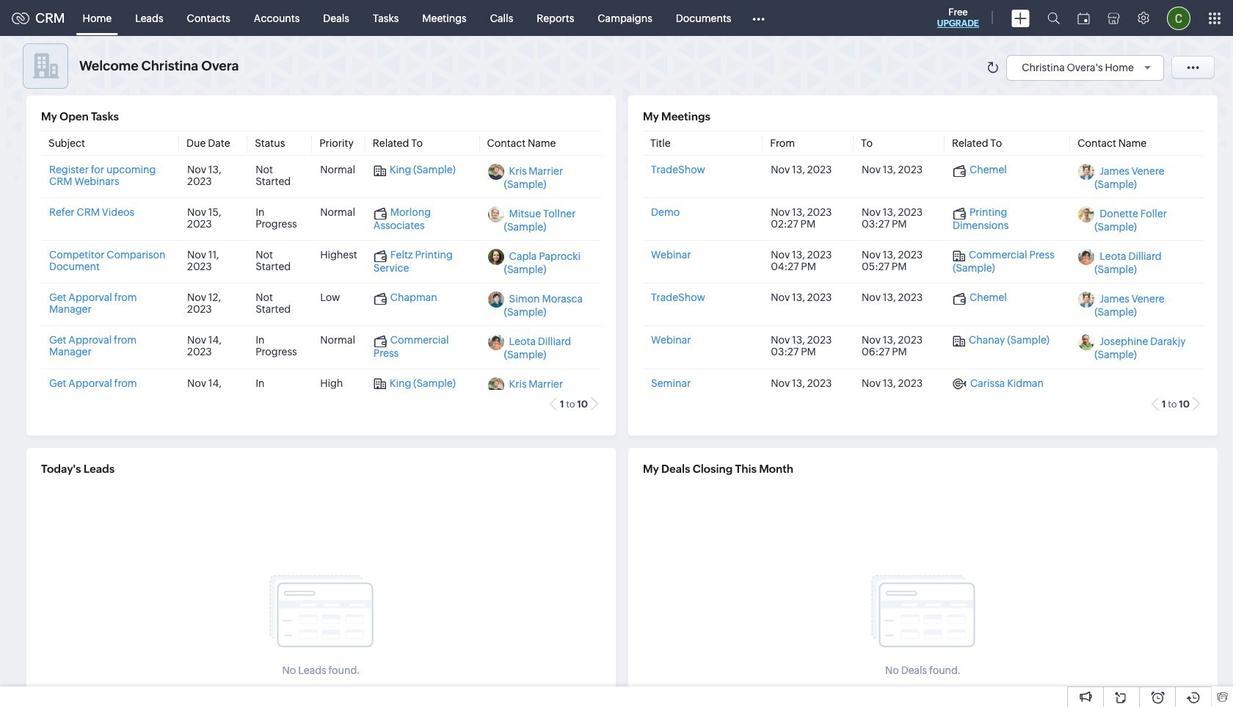Task type: describe. For each thing, give the bounding box(es) containing it.
search element
[[1039, 0, 1069, 36]]

search image
[[1048, 12, 1060, 24]]

profile image
[[1168, 6, 1191, 30]]

create menu element
[[1003, 0, 1039, 36]]



Task type: vqa. For each thing, say whether or not it's contained in the screenshot.
the Create Menu image
yes



Task type: locate. For each thing, give the bounding box(es) containing it.
logo image
[[12, 12, 29, 24]]

Other Modules field
[[743, 6, 775, 30]]

create menu image
[[1012, 9, 1030, 27]]

profile element
[[1159, 0, 1200, 36]]

calendar image
[[1078, 12, 1090, 24]]



